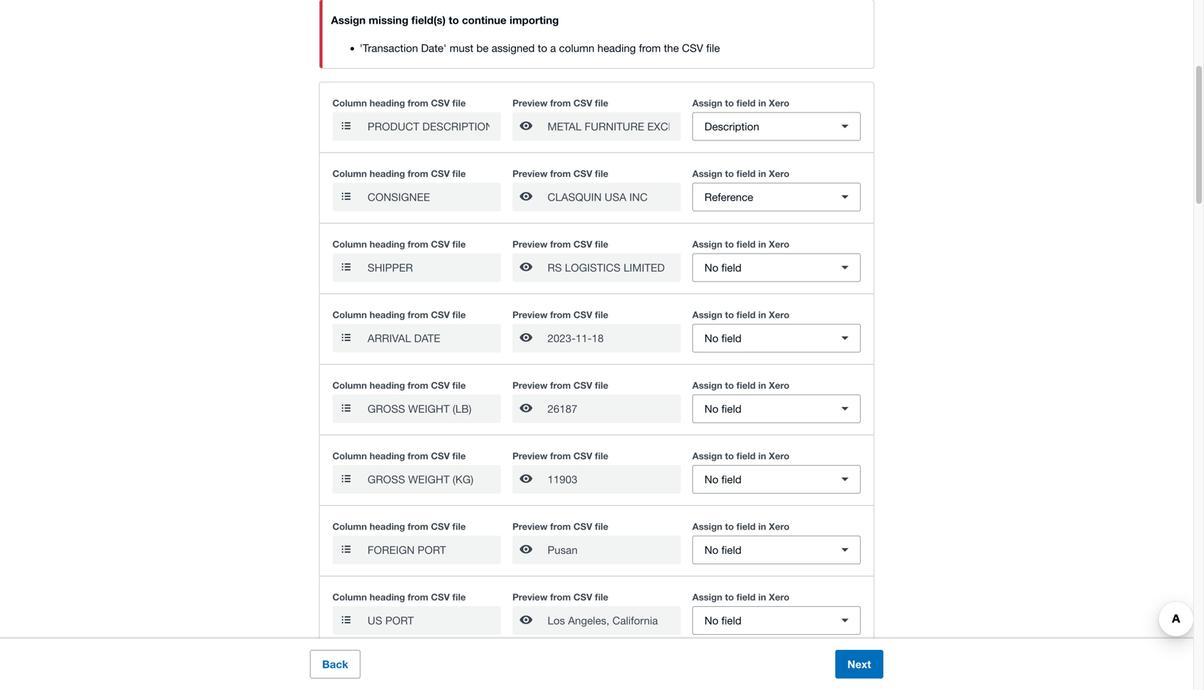 Task type: locate. For each thing, give the bounding box(es) containing it.
preview for preview from csv file field within the consignee element
[[513, 168, 548, 179]]

column heading from csv file field for product description element
[[366, 113, 501, 140]]

2 column heading from csv file field from the top
[[366, 184, 501, 211]]

heading inside vessel name element
[[370, 662, 405, 674]]

preview from csv file inside product description element
[[513, 98, 609, 109]]

heading inside foreign port element
[[370, 521, 405, 532]]

no inside gross weight (lb) "element"
[[705, 403, 719, 415]]

preview from csv file field inside foreign port element
[[546, 537, 681, 564]]

3 column heading from csv file field from the top
[[366, 254, 501, 281]]

heading for "column heading from csv file" field within the the consignee element
[[370, 168, 405, 179]]

no field inside us port "element"
[[705, 614, 742, 627]]

preview from csv file down a
[[513, 98, 609, 109]]

6 preview from csv file field from the top
[[546, 466, 681, 493]]

xero for product description element
[[769, 98, 790, 109]]

heading for "column heading from csv file" field within us port "element"
[[370, 592, 405, 603]]

preview from csv file inside gross weight (lb) "element"
[[513, 380, 609, 391]]

file inside vessel name element
[[452, 662, 466, 674]]

no inside gross weight (kg) element
[[705, 473, 719, 486]]

7 column heading from csv file from the top
[[333, 521, 466, 532]]

assign to field in xero inside us port "element"
[[693, 592, 790, 603]]

4 in from the top
[[758, 309, 766, 320]]

7 xero from the top
[[769, 521, 790, 532]]

description button
[[693, 112, 861, 141]]

preview from csv file field inside arrival date element
[[546, 325, 681, 352]]

3 assign to field in xero from the top
[[693, 239, 790, 250]]

preview from csv file field up us port "element"
[[546, 537, 681, 564]]

no field button for preview from csv file field within gross weight (kg) element
[[693, 465, 861, 494]]

5 preview from csv file from the top
[[513, 380, 609, 391]]

preview from csv file for the consignee element
[[513, 168, 609, 179]]

assign inside the consignee element
[[693, 168, 723, 179]]

5 no from the top
[[705, 544, 719, 556]]

9 column from the top
[[333, 662, 367, 674]]

preview from csv file inside arrival date element
[[513, 309, 609, 320]]

preview from csv file down gross weight (lb) "element"
[[513, 451, 609, 462]]

preview for preview from csv file field in the gross weight (lb) "element"
[[513, 380, 548, 391]]

6 no from the top
[[705, 614, 719, 627]]

field
[[737, 98, 756, 109], [737, 168, 756, 179], [737, 239, 756, 250], [722, 261, 742, 274], [737, 309, 756, 320], [722, 332, 742, 345], [737, 380, 756, 391], [722, 403, 742, 415], [737, 451, 756, 462], [722, 473, 742, 486], [737, 521, 756, 532], [722, 544, 742, 556], [737, 592, 756, 603], [722, 614, 742, 627]]

in inside us port "element"
[[758, 592, 766, 603]]

column heading from csv file field for foreign port element
[[366, 537, 501, 564]]

7 preview from the top
[[513, 521, 548, 532]]

xero for gross weight (kg) element
[[769, 451, 790, 462]]

heading for "column heading from csv file" field within the foreign port element
[[370, 521, 405, 532]]

preview from csv file inside shipper element
[[513, 239, 609, 250]]

in for no field popup button within shipper element
[[758, 239, 766, 250]]

no inside us port "element"
[[705, 614, 719, 627]]

assign inside product description element
[[693, 98, 723, 109]]

heading inside gross weight (kg) element
[[370, 451, 405, 462]]

3 column from the top
[[333, 239, 367, 250]]

3 preview from csv file field from the top
[[546, 254, 681, 281]]

in inside arrival date element
[[758, 309, 766, 320]]

heading inside shipper element
[[370, 239, 405, 250]]

4 assign to field in xero from the top
[[693, 309, 790, 320]]

preview from csv file inside gross weight (kg) element
[[513, 451, 609, 462]]

2 column from the top
[[333, 168, 367, 179]]

preview inside foreign port element
[[513, 521, 548, 532]]

column heading from csv file inside gross weight (kg) element
[[333, 451, 466, 462]]

8 preview from csv file from the top
[[513, 592, 609, 603]]

6 in from the top
[[758, 451, 766, 462]]

xero inside the consignee element
[[769, 168, 790, 179]]

to
[[449, 14, 459, 27], [538, 42, 547, 54], [725, 98, 734, 109], [725, 168, 734, 179], [725, 239, 734, 250], [725, 309, 734, 320], [725, 380, 734, 391], [725, 451, 734, 462], [725, 521, 734, 532], [725, 592, 734, 603]]

3 column heading from csv file from the top
[[333, 239, 466, 250]]

to for us port "element"
[[725, 592, 734, 603]]

assign inside arrival date element
[[693, 309, 723, 320]]

3 no from the top
[[705, 403, 719, 415]]

1 no field button from the top
[[693, 253, 861, 282]]

2 no field from the top
[[705, 332, 742, 345]]

in inside foreign port element
[[758, 521, 766, 532]]

column heading from csv file field inside shipper element
[[366, 254, 501, 281]]

assign to field in xero inside foreign port element
[[693, 521, 790, 532]]

in inside gross weight (lb) "element"
[[758, 380, 766, 391]]

1 in from the top
[[758, 98, 766, 109]]

no field button inside gross weight (kg) element
[[693, 465, 861, 494]]

column inside gross weight (kg) element
[[333, 451, 367, 462]]

assign to field in xero inside arrival date element
[[693, 309, 790, 320]]

' left 'date'
[[360, 42, 363, 54]]

4 column from the top
[[333, 309, 367, 320]]

to inside us port "element"
[[725, 592, 734, 603]]

the
[[664, 42, 679, 54]]

in inside the consignee element
[[758, 168, 766, 179]]

no for gross weight (lb) "element"
[[705, 403, 719, 415]]

in for no field popup button inside the arrival date element
[[758, 309, 766, 320]]

heading inside gross weight (lb) "element"
[[370, 380, 405, 391]]

8 preview from the top
[[513, 592, 548, 603]]

6 no field from the top
[[705, 614, 742, 627]]

preview from csv file field inside gross weight (lb) "element"
[[546, 395, 681, 423]]

2 column heading from csv file from the top
[[333, 168, 466, 179]]

2 xero from the top
[[769, 168, 790, 179]]

assign to field in xero
[[693, 98, 790, 109], [693, 168, 790, 179], [693, 239, 790, 250], [693, 309, 790, 320], [693, 380, 790, 391], [693, 451, 790, 462], [693, 521, 790, 532], [693, 592, 790, 603]]

1 horizontal spatial '
[[444, 42, 447, 54]]

1 xero from the top
[[769, 98, 790, 109]]

assign to field in xero for foreign port element
[[693, 521, 790, 532]]

column heading from csv file field for gross weight (lb) "element"
[[366, 395, 501, 423]]

Column heading from CSV file field
[[366, 113, 501, 140], [366, 184, 501, 211], [366, 254, 501, 281], [366, 325, 501, 352], [366, 395, 501, 423], [366, 466, 501, 493], [366, 537, 501, 564], [366, 607, 501, 635]]

next button
[[835, 650, 884, 679]]

2 no from the top
[[705, 332, 719, 345]]

4 preview from the top
[[513, 309, 548, 320]]

preview from csv file for product description element
[[513, 98, 609, 109]]

5 in from the top
[[758, 380, 766, 391]]

assign to field in xero for the consignee element
[[693, 168, 790, 179]]

column heading from csv file field inside gross weight (kg) element
[[366, 466, 501, 493]]

assign for gross weight (kg) element
[[693, 451, 723, 462]]

assign to field in xero for product description element
[[693, 98, 790, 109]]

column inside gross weight (lb) "element"
[[333, 380, 367, 391]]

heading
[[598, 42, 636, 54], [370, 98, 405, 109], [370, 168, 405, 179], [370, 239, 405, 250], [370, 309, 405, 320], [370, 380, 405, 391], [370, 451, 405, 462], [370, 521, 405, 532], [370, 592, 405, 603], [370, 662, 405, 674]]

assign to field in xero for gross weight (kg) element
[[693, 451, 790, 462]]

preview inside gross weight (lb) "element"
[[513, 380, 548, 391]]

2 no field button from the top
[[693, 324, 861, 353]]

7 assign to field in xero from the top
[[693, 521, 790, 532]]

column heading from csv file field inside gross weight (lb) "element"
[[366, 395, 501, 423]]

'
[[360, 42, 363, 54], [444, 42, 447, 54]]

preview from csv file down product description element
[[513, 168, 609, 179]]

preview from csv file field up arrival date element
[[546, 254, 681, 281]]

assign for foreign port element
[[693, 521, 723, 532]]

column heading from csv file inside arrival date element
[[333, 309, 466, 320]]

6 assign to field in xero from the top
[[693, 451, 790, 462]]

no field inside foreign port element
[[705, 544, 742, 556]]

preview from csv file for shipper element
[[513, 239, 609, 250]]

to for gross weight (kg) element
[[725, 451, 734, 462]]

1 column heading from csv file field from the top
[[366, 113, 501, 140]]

4 no from the top
[[705, 473, 719, 486]]

xero inside arrival date element
[[769, 309, 790, 320]]

preview for preview from csv file field in the product description element
[[513, 98, 548, 109]]

column heading from csv file for "column heading from csv file" field in the arrival date element
[[333, 309, 466, 320]]

preview from csv file field up gross weight (lb) "element"
[[546, 325, 681, 352]]

arrival date element
[[321, 294, 873, 364]]

xero inside us port "element"
[[769, 592, 790, 603]]

csv inside vessel name element
[[431, 662, 450, 674]]

8 in from the top
[[758, 592, 766, 603]]

3 preview from csv file from the top
[[513, 239, 609, 250]]

7 preview from csv file from the top
[[513, 521, 609, 532]]

preview from csv file field for "column heading from csv file" field in the shipper element
[[546, 254, 681, 281]]

preview from csv file inside foreign port element
[[513, 521, 609, 532]]

preview from csv file down arrival date element
[[513, 380, 609, 391]]

8 column heading from csv file field from the top
[[366, 607, 501, 635]]

column heading from csv file inside shipper element
[[333, 239, 466, 250]]

preview from csv file field up shipper element
[[546, 184, 681, 211]]

preview from csv file
[[513, 98, 609, 109], [513, 168, 609, 179], [513, 239, 609, 250], [513, 309, 609, 320], [513, 380, 609, 391], [513, 451, 609, 462], [513, 521, 609, 532], [513, 592, 609, 603]]

1 preview from csv file field from the top
[[546, 113, 681, 140]]

heading for "column heading from csv file" field in the shipper element
[[370, 239, 405, 250]]

column heading from csv file inside product description element
[[333, 98, 466, 109]]

column heading from csv file field inside us port "element"
[[366, 607, 501, 635]]

in for no field popup button inside the gross weight (kg) element
[[758, 451, 766, 462]]

column inside us port "element"
[[333, 592, 367, 603]]

6 column heading from csv file field from the top
[[366, 466, 501, 493]]

preview from csv file for gross weight (lb) "element"
[[513, 380, 609, 391]]

field inside the consignee element
[[737, 168, 756, 179]]

in
[[758, 98, 766, 109], [758, 168, 766, 179], [758, 239, 766, 250], [758, 309, 766, 320], [758, 380, 766, 391], [758, 451, 766, 462], [758, 521, 766, 532], [758, 592, 766, 603]]

xero for foreign port element
[[769, 521, 790, 532]]

column for "column heading from csv file" field in the shipper element
[[333, 239, 367, 250]]

8 assign to field in xero from the top
[[693, 592, 790, 603]]

no field inside gross weight (kg) element
[[705, 473, 742, 486]]

preview from csv file field inside gross weight (kg) element
[[546, 466, 681, 493]]

2 preview from csv file field from the top
[[546, 184, 681, 211]]

preview from csv file field up vessel name element
[[546, 607, 681, 635]]

preview from csv file field up foreign port element
[[546, 466, 681, 493]]

7 column from the top
[[333, 521, 367, 532]]

3 no field button from the top
[[693, 395, 861, 423]]

xero for arrival date element
[[769, 309, 790, 320]]

heading inside arrival date element
[[370, 309, 405, 320]]

5 no field button from the top
[[693, 536, 861, 565]]

in inside shipper element
[[758, 239, 766, 250]]

3 preview from the top
[[513, 239, 548, 250]]

heading for "column heading from csv file" field inside product description element
[[370, 98, 405, 109]]

9 column heading from csv file from the top
[[333, 662, 466, 674]]

assign inside us port "element"
[[693, 592, 723, 603]]

xero inside gross weight (lb) "element"
[[769, 380, 790, 391]]

column heading from csv file field inside product description element
[[366, 113, 501, 140]]

no for shipper element
[[705, 261, 719, 274]]

2 in from the top
[[758, 168, 766, 179]]

preview from csv file field inside product description element
[[546, 113, 681, 140]]

date
[[421, 42, 444, 54]]

column heading from csv file field for us port "element"
[[366, 607, 501, 635]]

column heading from csv file field for gross weight (kg) element
[[366, 466, 501, 493]]

assign for shipper element
[[693, 239, 723, 250]]

5 preview from the top
[[513, 380, 548, 391]]

heading for "column heading from csv file" field in the arrival date element
[[370, 309, 405, 320]]

assign inside shipper element
[[693, 239, 723, 250]]

7 preview from csv file field from the top
[[546, 537, 681, 564]]

xero for the consignee element
[[769, 168, 790, 179]]

6 xero from the top
[[769, 451, 790, 462]]

6 column heading from csv file from the top
[[333, 451, 466, 462]]

xero
[[769, 98, 790, 109], [769, 168, 790, 179], [769, 239, 790, 250], [769, 309, 790, 320], [769, 380, 790, 391], [769, 451, 790, 462], [769, 521, 790, 532], [769, 592, 790, 603]]

6 preview from csv file from the top
[[513, 451, 609, 462]]

assign to field in xero inside the consignee element
[[693, 168, 790, 179]]

0 horizontal spatial '
[[360, 42, 363, 54]]

8 preview from csv file field from the top
[[546, 607, 681, 635]]

1 preview from csv file from the top
[[513, 98, 609, 109]]

heading inside us port "element"
[[370, 592, 405, 603]]

column heading from csv file inside the consignee element
[[333, 168, 466, 179]]

preview from csv file field inside us port "element"
[[546, 607, 681, 635]]

5 no field from the top
[[705, 544, 742, 556]]

column inside shipper element
[[333, 239, 367, 250]]

3 in from the top
[[758, 239, 766, 250]]

preview from csv file field for "column heading from csv file" field within us port "element"
[[546, 607, 681, 635]]

preview for preview from csv file field inside shipper element
[[513, 239, 548, 250]]

no field button for preview from csv file field inside shipper element
[[693, 253, 861, 282]]

column heading from csv file
[[333, 98, 466, 109], [333, 168, 466, 179], [333, 239, 466, 250], [333, 309, 466, 320], [333, 380, 466, 391], [333, 451, 466, 462], [333, 521, 466, 532], [333, 592, 466, 603], [333, 662, 466, 674]]

no field button inside gross weight (lb) "element"
[[693, 395, 861, 423]]

3 no field from the top
[[705, 403, 742, 415]]

2 preview from csv file from the top
[[513, 168, 609, 179]]

assign to field in xero inside gross weight (lb) "element"
[[693, 380, 790, 391]]

heading inside product description element
[[370, 98, 405, 109]]

5 assign to field in xero from the top
[[693, 380, 790, 391]]

preview inside shipper element
[[513, 239, 548, 250]]

assign
[[331, 14, 366, 27], [693, 98, 723, 109], [693, 168, 723, 179], [693, 239, 723, 250], [693, 309, 723, 320], [693, 380, 723, 391], [693, 451, 723, 462], [693, 521, 723, 532], [693, 592, 723, 603]]

4 column heading from csv file field from the top
[[366, 325, 501, 352]]

4 preview from csv file from the top
[[513, 309, 609, 320]]

no field
[[705, 261, 742, 274], [705, 332, 742, 345], [705, 403, 742, 415], [705, 473, 742, 486], [705, 544, 742, 556], [705, 614, 742, 627]]

' left must
[[444, 42, 447, 54]]

1 no field from the top
[[705, 261, 742, 274]]

5 xero from the top
[[769, 380, 790, 391]]

xero inside foreign port element
[[769, 521, 790, 532]]

4 preview from csv file field from the top
[[546, 325, 681, 352]]

assign to field in xero inside gross weight (kg) element
[[693, 451, 790, 462]]

column heading from csv file inside gross weight (lb) "element"
[[333, 380, 466, 391]]

column heading from csv file for "column heading from csv file" field within the foreign port element
[[333, 521, 466, 532]]

6 no field button from the top
[[693, 607, 861, 635]]

preview from csv file inside us port "element"
[[513, 592, 609, 603]]

column heading from csv file for "column heading from csv file" field inside the gross weight (kg) element
[[333, 451, 466, 462]]

to inside gross weight (lb) "element"
[[725, 380, 734, 391]]

heading inside the consignee element
[[370, 168, 405, 179]]

to for gross weight (lb) "element"
[[725, 380, 734, 391]]

preview from csv file down the consignee element
[[513, 239, 609, 250]]

4 xero from the top
[[769, 309, 790, 320]]

Preview from CSV file field
[[546, 113, 681, 140], [546, 184, 681, 211], [546, 254, 681, 281], [546, 325, 681, 352], [546, 395, 681, 423], [546, 466, 681, 493], [546, 537, 681, 564], [546, 607, 681, 635]]

no field inside gross weight (lb) "element"
[[705, 403, 742, 415]]

preview from csv file down shipper element
[[513, 309, 609, 320]]

preview from csv file field up the consignee element
[[546, 113, 681, 140]]

in for no field popup button within the gross weight (lb) "element"
[[758, 380, 766, 391]]

1 column heading from csv file from the top
[[333, 98, 466, 109]]

preview from csv file down gross weight (kg) element
[[513, 521, 609, 532]]

no field button inside foreign port element
[[693, 536, 861, 565]]

csv
[[682, 42, 703, 54], [431, 98, 450, 109], [574, 98, 592, 109], [431, 168, 450, 179], [574, 168, 592, 179], [431, 239, 450, 250], [574, 239, 592, 250], [431, 309, 450, 320], [574, 309, 592, 320], [431, 380, 450, 391], [574, 380, 592, 391], [431, 451, 450, 462], [574, 451, 592, 462], [431, 521, 450, 532], [574, 521, 592, 532], [431, 592, 450, 603], [574, 592, 592, 603], [431, 662, 450, 674]]

preview
[[513, 98, 548, 109], [513, 168, 548, 179], [513, 239, 548, 250], [513, 309, 548, 320], [513, 380, 548, 391], [513, 451, 548, 462], [513, 521, 548, 532], [513, 592, 548, 603]]

assign missing field(s) to continue importing
[[331, 14, 559, 27]]

no field for no field popup button within the us port "element"
[[705, 614, 742, 627]]

to inside arrival date element
[[725, 309, 734, 320]]

to inside shipper element
[[725, 239, 734, 250]]

consignee element
[[321, 153, 873, 223]]

in for no field popup button within the us port "element"
[[758, 592, 766, 603]]

7 column heading from csv file field from the top
[[366, 537, 501, 564]]

4 column heading from csv file from the top
[[333, 309, 466, 320]]

to inside foreign port element
[[725, 521, 734, 532]]

in for no field popup button in foreign port element
[[758, 521, 766, 532]]

be
[[477, 42, 489, 54]]

6 preview from the top
[[513, 451, 548, 462]]

4 no field from the top
[[705, 473, 742, 486]]

8 xero from the top
[[769, 592, 790, 603]]

7 in from the top
[[758, 521, 766, 532]]

8 column heading from csv file from the top
[[333, 592, 466, 603]]

1 no from the top
[[705, 261, 719, 274]]

no field inside shipper element
[[705, 261, 742, 274]]

1 column from the top
[[333, 98, 367, 109]]

field inside product description element
[[737, 98, 756, 109]]

us port element
[[321, 577, 873, 647]]

column heading from csv file inside vessel name element
[[333, 662, 466, 674]]

back button
[[310, 650, 361, 679]]

gross weight (lb) element
[[321, 365, 873, 435]]

no field for no field popup button inside the gross weight (kg) element
[[705, 473, 742, 486]]

4 no field button from the top
[[693, 465, 861, 494]]

no inside arrival date element
[[705, 332, 719, 345]]

in inside product description element
[[758, 98, 766, 109]]

assign to field in xero inside product description element
[[693, 98, 790, 109]]

assign inside gross weight (kg) element
[[693, 451, 723, 462]]

preview from csv file down foreign port element
[[513, 592, 609, 603]]

file
[[706, 42, 720, 54], [452, 98, 466, 109], [595, 98, 609, 109], [452, 168, 466, 179], [595, 168, 609, 179], [452, 239, 466, 250], [595, 239, 609, 250], [452, 309, 466, 320], [595, 309, 609, 320], [452, 380, 466, 391], [595, 380, 609, 391], [452, 451, 466, 462], [595, 451, 609, 462], [452, 521, 466, 532], [595, 521, 609, 532], [452, 592, 466, 603], [595, 592, 609, 603], [452, 662, 466, 674]]

5 column heading from csv file from the top
[[333, 380, 466, 391]]

2 preview from the top
[[513, 168, 548, 179]]

assign inside gross weight (lb) "element"
[[693, 380, 723, 391]]

xero inside product description element
[[769, 98, 790, 109]]

column inside the consignee element
[[333, 168, 367, 179]]

6 column from the top
[[333, 451, 367, 462]]

xero for shipper element
[[769, 239, 790, 250]]

2 assign to field in xero from the top
[[693, 168, 790, 179]]

preview from csv file field inside shipper element
[[546, 254, 681, 281]]

preview from csv file inside the consignee element
[[513, 168, 609, 179]]

no
[[705, 261, 719, 274], [705, 332, 719, 345], [705, 403, 719, 415], [705, 473, 719, 486], [705, 544, 719, 556], [705, 614, 719, 627]]

5 column from the top
[[333, 380, 367, 391]]

no field button inside arrival date element
[[693, 324, 861, 353]]

column heading from csv file field inside arrival date element
[[366, 325, 501, 352]]

preview from csv file field up gross weight (kg) element
[[546, 395, 681, 423]]

no field button inside us port "element"
[[693, 607, 861, 635]]

5 preview from csv file field from the top
[[546, 395, 681, 423]]

assign to field in xero inside shipper element
[[693, 239, 790, 250]]

to for foreign port element
[[725, 521, 734, 532]]

no field button
[[693, 253, 861, 282], [693, 324, 861, 353], [693, 395, 861, 423], [693, 465, 861, 494], [693, 536, 861, 565], [693, 607, 861, 635]]

from
[[639, 42, 661, 54], [408, 98, 428, 109], [550, 98, 571, 109], [408, 168, 428, 179], [550, 168, 571, 179], [408, 239, 428, 250], [550, 239, 571, 250], [408, 309, 428, 320], [550, 309, 571, 320], [408, 380, 428, 391], [550, 380, 571, 391], [408, 451, 428, 462], [550, 451, 571, 462], [408, 521, 428, 532], [550, 521, 571, 532], [408, 592, 428, 603], [550, 592, 571, 603], [408, 662, 428, 674]]

1 assign to field in xero from the top
[[693, 98, 790, 109]]

2 ' from the left
[[444, 42, 447, 54]]

preview inside arrival date element
[[513, 309, 548, 320]]

column for "column heading from csv file" field within the the consignee element
[[333, 168, 367, 179]]

vessel name element
[[321, 647, 873, 690]]

column for "column heading from csv file" field inside product description element
[[333, 98, 367, 109]]

8 column from the top
[[333, 592, 367, 603]]

1 preview from the top
[[513, 98, 548, 109]]

to inside product description element
[[725, 98, 734, 109]]

3 xero from the top
[[769, 239, 790, 250]]

5 column heading from csv file field from the top
[[366, 395, 501, 423]]

column
[[333, 98, 367, 109], [333, 168, 367, 179], [333, 239, 367, 250], [333, 309, 367, 320], [333, 380, 367, 391], [333, 451, 367, 462], [333, 521, 367, 532], [333, 592, 367, 603], [333, 662, 367, 674]]



Task type: describe. For each thing, give the bounding box(es) containing it.
preview for preview from csv file field within gross weight (kg) element
[[513, 451, 548, 462]]

assign to field in xero for gross weight (lb) "element"
[[693, 380, 790, 391]]

description
[[705, 120, 760, 133]]

to for product description element
[[725, 98, 734, 109]]

no for gross weight (kg) element
[[705, 473, 719, 486]]

in for reference popup button
[[758, 168, 766, 179]]

must
[[450, 42, 474, 54]]

no field for no field popup button within shipper element
[[705, 261, 742, 274]]

reference button
[[693, 183, 861, 212]]

preview from csv file for arrival date element
[[513, 309, 609, 320]]

column heading from csv file field for the consignee element
[[366, 184, 501, 211]]

no for foreign port element
[[705, 544, 719, 556]]

column heading from csv file field for shipper element
[[366, 254, 501, 281]]

column inside vessel name element
[[333, 662, 367, 674]]

transaction
[[363, 42, 418, 54]]

no field for no field popup button inside the arrival date element
[[705, 332, 742, 345]]

product description element
[[321, 82, 873, 152]]

in for the description popup button
[[758, 98, 766, 109]]

no field button for preview from csv file field in the foreign port element
[[693, 536, 861, 565]]

no field button for preview from csv file field inside the us port "element"
[[693, 607, 861, 635]]

field(s)
[[412, 14, 446, 27]]

next
[[848, 658, 871, 671]]

heading for "column heading from csv file" field inside the gross weight (kg) element
[[370, 451, 405, 462]]

column for "column heading from csv file" field in the arrival date element
[[333, 309, 367, 320]]

preview for preview from csv file field in the arrival date element
[[513, 309, 548, 320]]

preview from csv file for gross weight (kg) element
[[513, 451, 609, 462]]

heading for "column heading from csv file" field in gross weight (lb) "element"
[[370, 380, 405, 391]]

preview from csv file field for "column heading from csv file" field within the the consignee element
[[546, 184, 681, 211]]

no for arrival date element
[[705, 332, 719, 345]]

xero for us port "element"
[[769, 592, 790, 603]]

to for shipper element
[[725, 239, 734, 250]]

column
[[559, 42, 595, 54]]

foreign port element
[[321, 506, 873, 576]]

xero for gross weight (lb) "element"
[[769, 380, 790, 391]]

column heading from csv file for "column heading from csv file" field within us port "element"
[[333, 592, 466, 603]]

preview from csv file field for "column heading from csv file" field in gross weight (lb) "element"
[[546, 395, 681, 423]]

assign for product description element
[[693, 98, 723, 109]]

preview from csv file for us port "element"
[[513, 592, 609, 603]]

assign to field in xero for arrival date element
[[693, 309, 790, 320]]

column heading from csv file for "column heading from csv file" field in the shipper element
[[333, 239, 466, 250]]

assign for the consignee element
[[693, 168, 723, 179]]

no field for no field popup button within the gross weight (lb) "element"
[[705, 403, 742, 415]]

assign to field in xero for us port "element"
[[693, 592, 790, 603]]

column for "column heading from csv file" field within us port "element"
[[333, 592, 367, 603]]

a
[[550, 42, 556, 54]]

preview for preview from csv file field in the foreign port element
[[513, 521, 548, 532]]

preview from csv file for foreign port element
[[513, 521, 609, 532]]

no field for no field popup button in foreign port element
[[705, 544, 742, 556]]

back
[[322, 658, 348, 671]]

from inside vessel name element
[[408, 662, 428, 674]]

column heading from csv file field for arrival date element
[[366, 325, 501, 352]]

missing
[[369, 14, 409, 27]]

assign for us port "element"
[[693, 592, 723, 603]]

preview from csv file field for "column heading from csv file" field inside the gross weight (kg) element
[[546, 466, 681, 493]]

to for the consignee element
[[725, 168, 734, 179]]

shipper element
[[321, 224, 873, 294]]

column heading from csv file for "column heading from csv file" field within the the consignee element
[[333, 168, 466, 179]]

no field button for preview from csv file field in the gross weight (lb) "element"
[[693, 395, 861, 423]]

reference
[[705, 191, 754, 203]]

column heading from csv file for "column heading from csv file" field in gross weight (lb) "element"
[[333, 380, 466, 391]]

assign for gross weight (lb) "element"
[[693, 380, 723, 391]]

assign for arrival date element
[[693, 309, 723, 320]]

column for "column heading from csv file" field within the foreign port element
[[333, 521, 367, 532]]

column for "column heading from csv file" field inside the gross weight (kg) element
[[333, 451, 367, 462]]

continue
[[462, 14, 507, 27]]

no for us port "element"
[[705, 614, 719, 627]]

preview for preview from csv file field inside the us port "element"
[[513, 592, 548, 603]]

1 ' from the left
[[360, 42, 363, 54]]

to for arrival date element
[[725, 309, 734, 320]]

assign to field in xero for shipper element
[[693, 239, 790, 250]]

preview from csv file field for "column heading from csv file" field in the arrival date element
[[546, 325, 681, 352]]

preview from csv file field for "column heading from csv file" field within the foreign port element
[[546, 537, 681, 564]]

column heading from csv file for "column heading from csv file" field inside product description element
[[333, 98, 466, 109]]

column for "column heading from csv file" field in gross weight (lb) "element"
[[333, 380, 367, 391]]

no field button for preview from csv file field in the arrival date element
[[693, 324, 861, 353]]

' transaction date ' must be assigned to a column heading from the csv file
[[360, 42, 720, 54]]

gross weight (kg) element
[[321, 436, 873, 505]]

assigned
[[492, 42, 535, 54]]

importing
[[510, 14, 559, 27]]

preview from csv file field for "column heading from csv file" field inside product description element
[[546, 113, 681, 140]]



Task type: vqa. For each thing, say whether or not it's contained in the screenshot.
'text field'
no



